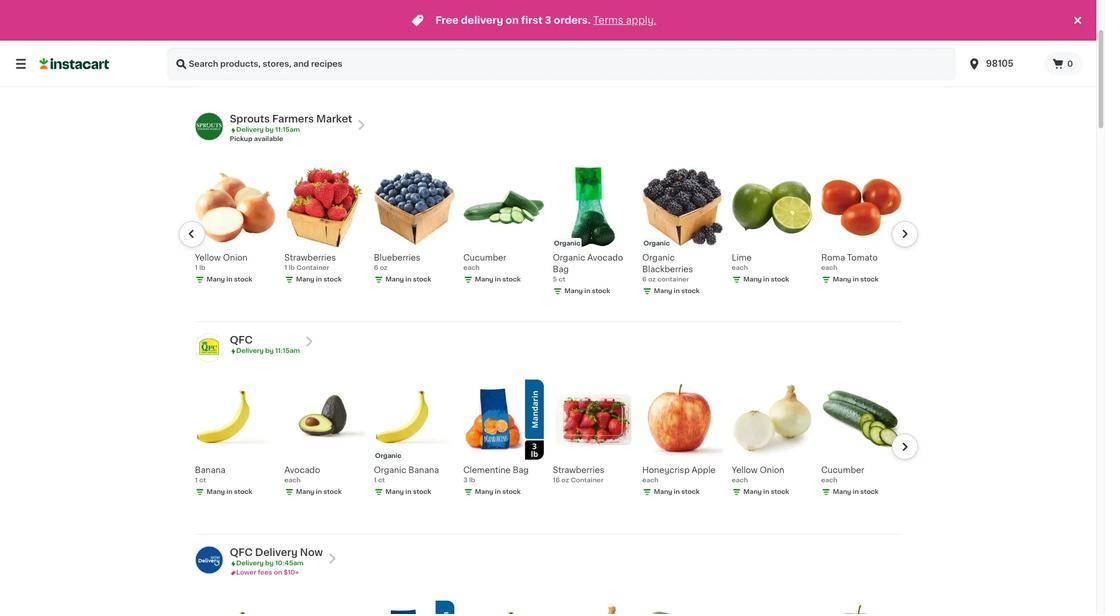 Task type: describe. For each thing, give the bounding box(es) containing it.
produce
[[259, 49, 294, 58]]

lime
[[732, 254, 752, 262]]

snacks & candy link
[[505, 46, 590, 60]]

delivery up "lower"
[[236, 561, 264, 567]]

yellow for yellow onion each
[[732, 467, 758, 475]]

available
[[254, 136, 283, 142]]

container for strawberries 1 lb container
[[296, 265, 329, 271]]

bag inside organic avocado bag 5 ct
[[553, 266, 569, 274]]

each inside 'roma tomato each'
[[821, 265, 837, 271]]

5
[[553, 277, 557, 283]]

blueberries 6 oz
[[374, 254, 421, 271]]

6 inside organic blackberries 6 oz container
[[642, 277, 647, 283]]

item carousel region for sprouts farmers market
[[179, 163, 918, 317]]

blackberries
[[642, 266, 693, 274]]

health & medicine
[[315, 49, 393, 58]]

fees
[[258, 570, 272, 577]]

onion for yellow onion each
[[760, 467, 784, 475]]

delivery
[[461, 16, 503, 25]]

farmers
[[272, 114, 314, 124]]

snacks
[[513, 49, 543, 58]]

98105
[[986, 59, 1014, 68]]

onion for yellow onion 1 lb
[[223, 254, 248, 262]]

pets
[[389, 70, 408, 78]]

delivery up the delivery by 10:45am
[[255, 549, 298, 558]]

by for farmers
[[265, 127, 274, 133]]

16
[[553, 478, 560, 484]]

organic banana 1 ct
[[374, 467, 439, 484]]

each inside the honeycrisp apple each
[[642, 478, 659, 484]]

terms apply. link
[[593, 16, 656, 25]]

honeycrisp apple each
[[642, 467, 716, 484]]

98105 button
[[960, 48, 1044, 80]]

orders.
[[554, 16, 591, 25]]

oz for blueberries
[[380, 265, 387, 271]]

delivery down sprouts
[[236, 127, 264, 133]]

beverages link
[[792, 46, 853, 60]]

breakfast
[[429, 70, 469, 78]]

oz inside organic blackberries 6 oz container
[[648, 277, 656, 283]]

frozen link
[[456, 46, 500, 60]]

terms
[[593, 16, 623, 25]]

roma tomato each
[[821, 254, 878, 271]]

meat
[[205, 70, 227, 78]]

1 vertical spatial cucumber
[[821, 467, 864, 475]]

qfc delivery now
[[230, 549, 323, 558]]

each inside avocado each
[[284, 478, 301, 484]]

organic inside organic blackberries 6 oz container
[[642, 254, 675, 262]]

& for snacks
[[545, 49, 552, 58]]

seafood
[[238, 70, 273, 78]]

apply.
[[626, 16, 656, 25]]

1 delivery by 11:15am from the top
[[236, 127, 300, 133]]

strawberries 1 lb container
[[284, 254, 336, 271]]

produce link
[[251, 46, 302, 60]]

delivery by 10:45am
[[236, 561, 303, 567]]

lower fees on $10+
[[236, 570, 299, 577]]

strawberries for strawberries 16 oz container
[[553, 467, 604, 475]]

personal care
[[603, 49, 662, 58]]

market
[[316, 114, 352, 124]]

banana 1 ct
[[195, 467, 225, 484]]

by for delivery
[[265, 561, 274, 567]]

meat & seafood link
[[197, 67, 281, 81]]

yellow onion each
[[732, 467, 784, 484]]

beauty link
[[674, 46, 721, 60]]

candy
[[554, 49, 582, 58]]

beauty
[[683, 49, 713, 58]]

2 11:15am from the top
[[275, 348, 300, 354]]

2 by from the top
[[265, 348, 274, 354]]

oz for strawberries
[[561, 478, 569, 484]]

banana inside the organic banana 1 ct
[[408, 467, 439, 475]]

6 inside blueberries 6 oz
[[374, 265, 378, 271]]

limited time offer region
[[0, 0, 1071, 41]]

honeycrisp
[[642, 467, 690, 475]]

lime each
[[732, 254, 752, 271]]

delivery right qfc image
[[236, 348, 264, 354]]

free
[[435, 16, 459, 25]]

household
[[733, 49, 779, 58]]

bakery
[[413, 49, 443, 58]]

tomato
[[847, 254, 878, 262]]

organic blackberries 6 oz container
[[642, 254, 693, 283]]

pickup
[[230, 136, 252, 142]]

sprouts farmers market
[[230, 114, 352, 124]]

Search field
[[167, 48, 956, 80]]

now
[[300, 549, 323, 558]]

10:45am
[[275, 561, 303, 567]]

lower
[[236, 570, 256, 577]]

each inside the lime each
[[732, 265, 748, 271]]

container
[[657, 277, 689, 283]]

lb inside strawberries 1 lb container
[[289, 265, 295, 271]]

popular
[[205, 49, 238, 58]]



Task type: vqa. For each thing, say whether or not it's contained in the screenshot.


Task type: locate. For each thing, give the bounding box(es) containing it.
on inside the limited time offer region
[[506, 16, 519, 25]]

1 horizontal spatial ct
[[378, 478, 385, 484]]

qfc delivery now image
[[195, 547, 223, 575]]

qfc for qfc delivery now
[[230, 549, 253, 558]]

qfc image
[[195, 334, 223, 362]]

1 item carousel region from the top
[[179, 163, 918, 317]]

organic avocado bag 5 ct
[[553, 254, 623, 283]]

container for strawberries 16 oz container
[[571, 478, 603, 484]]

0 horizontal spatial yellow
[[195, 254, 221, 262]]

2 horizontal spatial lb
[[469, 478, 475, 484]]

oz down the blueberries
[[380, 265, 387, 271]]

cucumber each
[[463, 254, 506, 271], [821, 467, 864, 484]]

6
[[374, 265, 378, 271], [642, 277, 647, 283]]

0 horizontal spatial avocado
[[284, 467, 320, 475]]

bag up 5
[[553, 266, 569, 274]]

free delivery on first 3 orders. terms apply.
[[435, 16, 656, 25]]

banana
[[195, 467, 225, 475], [408, 467, 439, 475]]

pets link
[[381, 67, 416, 81]]

alcohol link
[[328, 67, 376, 81]]

0 vertical spatial delivery by 11:15am
[[236, 127, 300, 133]]

on down the delivery by 10:45am
[[274, 570, 282, 577]]

container inside strawberries 16 oz container
[[571, 478, 603, 484]]

onion
[[223, 254, 248, 262], [760, 467, 784, 475]]

organic inside the organic banana 1 ct
[[374, 467, 406, 475]]

item carousel region
[[179, 163, 918, 317], [179, 376, 918, 530]]

0 vertical spatial yellow
[[195, 254, 221, 262]]

first
[[521, 16, 543, 25]]

qfc up "lower"
[[230, 549, 253, 558]]

breakfast link
[[421, 67, 477, 81]]

lb inside clementine bag 3 lb
[[469, 478, 475, 484]]

blueberries
[[374, 254, 421, 262]]

1 banana from the left
[[195, 467, 225, 475]]

0 button
[[1044, 52, 1082, 76]]

1 by from the top
[[265, 127, 274, 133]]

2 horizontal spatial ct
[[559, 277, 565, 283]]

item carousel region containing yellow onion
[[179, 163, 918, 317]]

& for health
[[345, 49, 352, 58]]

care
[[642, 49, 662, 58]]

1 vertical spatial yellow
[[732, 467, 758, 475]]

yellow inside yellow onion each
[[732, 467, 758, 475]]

1 11:15am from the top
[[275, 127, 300, 133]]

1 horizontal spatial yellow
[[732, 467, 758, 475]]

oz inside strawberries 16 oz container
[[561, 478, 569, 484]]

sprouts
[[230, 114, 270, 124]]

1 horizontal spatial &
[[345, 49, 352, 58]]

personal
[[603, 49, 640, 58]]

onion inside "yellow onion 1 lb"
[[223, 254, 248, 262]]

1 vertical spatial cucumber each
[[821, 467, 864, 484]]

1 vertical spatial 3
[[463, 478, 468, 484]]

lb inside "yellow onion 1 lb"
[[199, 265, 205, 271]]

& for meat
[[229, 70, 236, 78]]

None search field
[[167, 48, 956, 80]]

0 horizontal spatial on
[[274, 570, 282, 577]]

0 vertical spatial onion
[[223, 254, 248, 262]]

0 vertical spatial oz
[[380, 265, 387, 271]]

household link
[[725, 46, 787, 60]]

bag right 'clementine'
[[513, 467, 529, 475]]

1 horizontal spatial bag
[[553, 266, 569, 274]]

1 horizontal spatial 3
[[545, 16, 551, 25]]

0 horizontal spatial lb
[[199, 265, 205, 271]]

2 vertical spatial oz
[[561, 478, 569, 484]]

0
[[1067, 60, 1073, 68]]

container inside strawberries 1 lb container
[[296, 265, 329, 271]]

3 inside clementine bag 3 lb
[[463, 478, 468, 484]]

ct inside banana 1 ct
[[199, 478, 206, 484]]

1 horizontal spatial oz
[[561, 478, 569, 484]]

each inside yellow onion each
[[732, 478, 748, 484]]

0 horizontal spatial bag
[[513, 467, 529, 475]]

1 qfc from the top
[[230, 336, 253, 345]]

1 vertical spatial by
[[265, 348, 274, 354]]

1 inside banana 1 ct
[[195, 478, 198, 484]]

1 vertical spatial bag
[[513, 467, 529, 475]]

instacart logo image
[[40, 57, 109, 71]]

3 right first
[[545, 16, 551, 25]]

0 vertical spatial 11:15am
[[275, 127, 300, 133]]

alcohol
[[336, 70, 368, 78]]

by
[[265, 127, 274, 133], [265, 348, 274, 354], [265, 561, 274, 567]]

2 item carousel region from the top
[[179, 376, 918, 530]]

0 vertical spatial by
[[265, 127, 274, 133]]

6 down blackberries
[[642, 277, 647, 283]]

sprouts farmers market image
[[195, 113, 223, 141]]

medicine
[[354, 49, 393, 58]]

organic
[[554, 241, 580, 247], [643, 241, 670, 247], [553, 254, 585, 262], [642, 254, 675, 262], [375, 453, 401, 460], [374, 467, 406, 475]]

clementine
[[463, 467, 511, 475]]

qfc for qfc
[[230, 336, 253, 345]]

strawberries 16 oz container
[[553, 467, 604, 484]]

delivery
[[236, 127, 264, 133], [236, 348, 264, 354], [255, 549, 298, 558], [236, 561, 264, 567]]

0 vertical spatial container
[[296, 265, 329, 271]]

item carousel region containing banana
[[179, 376, 918, 530]]

0 horizontal spatial onion
[[223, 254, 248, 262]]

delivery by 11:15am
[[236, 127, 300, 133], [236, 348, 300, 354]]

1 vertical spatial qfc
[[230, 549, 253, 558]]

0 horizontal spatial 3
[[463, 478, 468, 484]]

1 vertical spatial 6
[[642, 277, 647, 283]]

oz right 16
[[561, 478, 569, 484]]

pickup available
[[230, 136, 283, 142]]

on
[[506, 16, 519, 25], [274, 570, 282, 577]]

$10+
[[284, 570, 299, 577]]

98105 button
[[967, 48, 1037, 80]]

2 qfc from the top
[[230, 549, 253, 558]]

11:15am
[[275, 127, 300, 133], [275, 348, 300, 354]]

roma
[[821, 254, 845, 262]]

& left candy
[[545, 49, 552, 58]]

personal care link
[[595, 46, 670, 60]]

1 vertical spatial item carousel region
[[179, 376, 918, 530]]

yellow onion 1 lb
[[195, 254, 248, 271]]

bag
[[553, 266, 569, 274], [513, 467, 529, 475]]

avocado each
[[284, 467, 320, 484]]

1 inside the organic banana 1 ct
[[374, 478, 377, 484]]

0 vertical spatial cucumber each
[[463, 254, 506, 271]]

clementine bag 3 lb
[[463, 467, 529, 484]]

0 horizontal spatial cucumber each
[[463, 254, 506, 271]]

apple
[[692, 467, 716, 475]]

1 vertical spatial oz
[[648, 277, 656, 283]]

1 vertical spatial onion
[[760, 467, 784, 475]]

3 inside the limited time offer region
[[545, 16, 551, 25]]

many
[[207, 277, 225, 283], [296, 277, 314, 283], [386, 277, 404, 283], [475, 277, 493, 283], [743, 277, 762, 283], [833, 277, 851, 283], [564, 288, 583, 295], [654, 288, 672, 295], [207, 489, 225, 496], [296, 489, 314, 496], [386, 489, 404, 496], [475, 489, 493, 496], [654, 489, 672, 496], [743, 489, 762, 496], [833, 489, 851, 496]]

0 vertical spatial strawberries
[[284, 254, 336, 262]]

0 vertical spatial 3
[[545, 16, 551, 25]]

0 vertical spatial bag
[[553, 266, 569, 274]]

lb for yellow onion
[[199, 265, 205, 271]]

0 horizontal spatial oz
[[380, 265, 387, 271]]

on for delivery
[[506, 16, 519, 25]]

oz down blackberries
[[648, 277, 656, 283]]

2 horizontal spatial oz
[[648, 277, 656, 283]]

0 horizontal spatial 6
[[374, 265, 378, 271]]

on for fees
[[274, 570, 282, 577]]

2 horizontal spatial &
[[545, 49, 552, 58]]

0 horizontal spatial banana
[[195, 467, 225, 475]]

in
[[227, 277, 232, 283], [316, 277, 322, 283], [405, 277, 411, 283], [495, 277, 501, 283], [763, 277, 769, 283], [853, 277, 859, 283], [584, 288, 590, 295], [674, 288, 680, 295], [227, 489, 232, 496], [316, 489, 322, 496], [405, 489, 411, 496], [495, 489, 501, 496], [674, 489, 680, 496], [763, 489, 769, 496], [853, 489, 859, 496]]

0 horizontal spatial &
[[229, 70, 236, 78]]

6 down the blueberries
[[374, 265, 378, 271]]

& right meat
[[229, 70, 236, 78]]

2 vertical spatial by
[[265, 561, 274, 567]]

strawberries
[[284, 254, 336, 262], [553, 467, 604, 475]]

stock
[[234, 277, 252, 283], [323, 277, 342, 283], [413, 277, 431, 283], [502, 277, 521, 283], [771, 277, 789, 283], [860, 277, 879, 283], [592, 288, 610, 295], [681, 288, 700, 295], [234, 489, 252, 496], [323, 489, 342, 496], [413, 489, 431, 496], [502, 489, 521, 496], [681, 489, 700, 496], [771, 489, 789, 496], [860, 489, 879, 496]]

1 vertical spatial container
[[571, 478, 603, 484]]

bag inside clementine bag 3 lb
[[513, 467, 529, 475]]

1 horizontal spatial 6
[[642, 277, 647, 283]]

yellow inside "yellow onion 1 lb"
[[195, 254, 221, 262]]

baby
[[294, 70, 315, 78]]

bakery link
[[405, 46, 451, 60]]

2 banana from the left
[[408, 467, 439, 475]]

meat & seafood
[[205, 70, 273, 78]]

ct
[[559, 277, 565, 283], [199, 478, 206, 484], [378, 478, 385, 484]]

strawberries for strawberries 1 lb container
[[284, 254, 336, 262]]

lb for clementine bag
[[469, 478, 475, 484]]

3
[[545, 16, 551, 25], [463, 478, 468, 484]]

1 horizontal spatial banana
[[408, 467, 439, 475]]

lb
[[199, 265, 205, 271], [289, 265, 295, 271], [469, 478, 475, 484]]

1 vertical spatial on
[[274, 570, 282, 577]]

1 inside strawberries 1 lb container
[[284, 265, 287, 271]]

frozen
[[464, 49, 492, 58]]

1 horizontal spatial strawberries
[[553, 467, 604, 475]]

1 inside "yellow onion 1 lb"
[[195, 265, 198, 271]]

oz inside blueberries 6 oz
[[380, 265, 387, 271]]

health
[[315, 49, 343, 58]]

1 vertical spatial strawberries
[[553, 467, 604, 475]]

3 by from the top
[[265, 561, 274, 567]]

1 horizontal spatial onion
[[760, 467, 784, 475]]

yellow
[[195, 254, 221, 262], [732, 467, 758, 475]]

1 horizontal spatial cucumber
[[821, 467, 864, 475]]

0 horizontal spatial cucumber
[[463, 254, 506, 262]]

1
[[195, 265, 198, 271], [284, 265, 287, 271], [195, 478, 198, 484], [374, 478, 377, 484]]

beverages
[[800, 49, 845, 58]]

organic inside organic avocado bag 5 ct
[[553, 254, 585, 262]]

1 vertical spatial avocado
[[284, 467, 320, 475]]

2 delivery by 11:15am from the top
[[236, 348, 300, 354]]

0 horizontal spatial container
[[296, 265, 329, 271]]

&
[[345, 49, 352, 58], [545, 49, 552, 58], [229, 70, 236, 78]]

0 vertical spatial cucumber
[[463, 254, 506, 262]]

ct inside organic avocado bag 5 ct
[[559, 277, 565, 283]]

1 horizontal spatial cucumber each
[[821, 467, 864, 484]]

0 vertical spatial on
[[506, 16, 519, 25]]

cucumber
[[463, 254, 506, 262], [821, 467, 864, 475]]

health & medicine link
[[307, 46, 401, 60]]

each
[[463, 265, 480, 271], [732, 265, 748, 271], [821, 265, 837, 271], [284, 478, 301, 484], [642, 478, 659, 484], [732, 478, 748, 484], [821, 478, 837, 484]]

1 horizontal spatial avocado
[[587, 254, 623, 262]]

on left first
[[506, 16, 519, 25]]

0 vertical spatial qfc
[[230, 336, 253, 345]]

item carousel region for qfc
[[179, 376, 918, 530]]

1 vertical spatial 11:15am
[[275, 348, 300, 354]]

onion inside yellow onion each
[[760, 467, 784, 475]]

0 horizontal spatial strawberries
[[284, 254, 336, 262]]

0 vertical spatial 6
[[374, 265, 378, 271]]

0 vertical spatial avocado
[[587, 254, 623, 262]]

3 down 'clementine'
[[463, 478, 468, 484]]

avocado inside organic avocado bag 5 ct
[[587, 254, 623, 262]]

yellow for yellow onion 1 lb
[[195, 254, 221, 262]]

1 vertical spatial delivery by 11:15am
[[236, 348, 300, 354]]

avocado
[[587, 254, 623, 262], [284, 467, 320, 475]]

1 horizontal spatial container
[[571, 478, 603, 484]]

snacks & candy
[[513, 49, 582, 58]]

baby link
[[286, 67, 324, 81]]

qfc right qfc image
[[230, 336, 253, 345]]

ct inside the organic banana 1 ct
[[378, 478, 385, 484]]

1 horizontal spatial lb
[[289, 265, 295, 271]]

1 horizontal spatial on
[[506, 16, 519, 25]]

0 horizontal spatial ct
[[199, 478, 206, 484]]

& right 'health'
[[345, 49, 352, 58]]

popular link
[[197, 46, 246, 60]]

qfc
[[230, 336, 253, 345], [230, 549, 253, 558]]

0 vertical spatial item carousel region
[[179, 163, 918, 317]]



